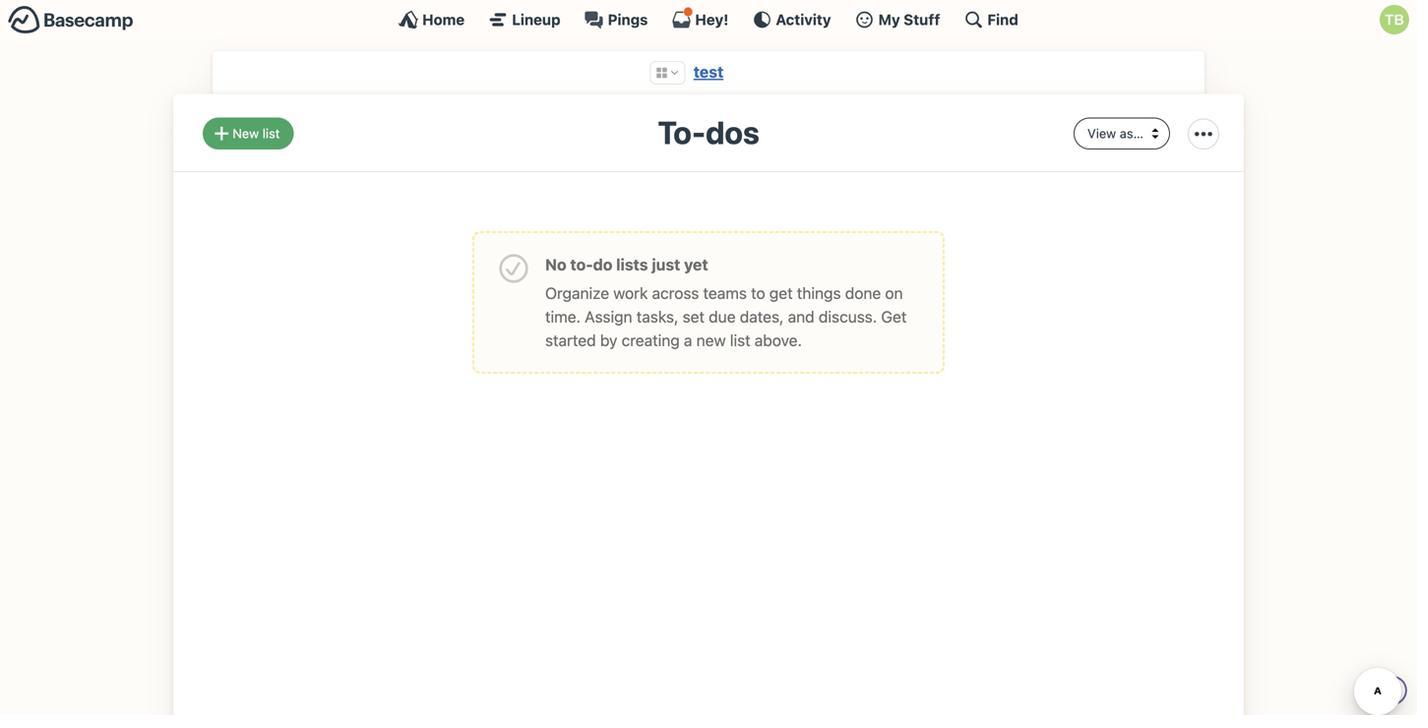 Task type: vqa. For each thing, say whether or not it's contained in the screenshot.
the rightmost IS
no



Task type: locate. For each thing, give the bounding box(es) containing it.
things
[[797, 284, 841, 303]]

pings
[[608, 11, 648, 28]]

as…
[[1120, 126, 1144, 141]]

list right new
[[730, 331, 751, 350]]

to-
[[658, 114, 706, 151]]

discuss.
[[819, 308, 878, 326]]

1 vertical spatial list
[[730, 331, 751, 350]]

by
[[600, 331, 618, 350]]

activity link
[[753, 10, 832, 30]]

find
[[988, 11, 1019, 28]]

activity
[[776, 11, 832, 28]]

tim burton image
[[1380, 5, 1410, 34]]

assign
[[585, 308, 633, 326]]

1 horizontal spatial list
[[730, 331, 751, 350]]

across
[[652, 284, 699, 303]]

set
[[683, 308, 705, 326]]

main element
[[0, 0, 1418, 38]]

no to-do lists just yet organize work across teams to get things done on time. assign tasks, set due dates, and discuss. get started by creating a new list above.
[[545, 255, 907, 350]]

my
[[879, 11, 901, 28]]

stuff
[[904, 11, 941, 28]]

list
[[263, 126, 280, 141], [730, 331, 751, 350]]

and
[[788, 308, 815, 326]]

do
[[593, 255, 613, 274]]

work
[[614, 284, 648, 303]]

0 vertical spatial list
[[263, 126, 280, 141]]

my stuff button
[[855, 10, 941, 30]]

just
[[652, 255, 681, 274]]

view as… button
[[1074, 118, 1171, 150]]

home
[[423, 11, 465, 28]]

due
[[709, 308, 736, 326]]

dates,
[[740, 308, 784, 326]]

started
[[545, 331, 596, 350]]

list right the new
[[263, 126, 280, 141]]

organize
[[545, 284, 610, 303]]

find button
[[964, 10, 1019, 30]]



Task type: describe. For each thing, give the bounding box(es) containing it.
on
[[886, 284, 904, 303]]

lineup link
[[489, 10, 561, 30]]

a
[[684, 331, 693, 350]]

creating
[[622, 331, 680, 350]]

get
[[882, 308, 907, 326]]

0 horizontal spatial list
[[263, 126, 280, 141]]

tasks,
[[637, 308, 679, 326]]

home link
[[399, 10, 465, 30]]

new list link
[[203, 118, 294, 150]]

hey! button
[[672, 7, 729, 30]]

dos
[[706, 114, 760, 151]]

lists
[[617, 255, 648, 274]]

hey!
[[696, 11, 729, 28]]

to-
[[571, 255, 593, 274]]

get
[[770, 284, 793, 303]]

no
[[545, 255, 567, 274]]

time.
[[545, 308, 581, 326]]

above.
[[755, 331, 802, 350]]

view as…
[[1088, 126, 1144, 141]]

done
[[846, 284, 882, 303]]

test link
[[694, 63, 724, 81]]

to
[[751, 284, 766, 303]]

list inside no to-do lists just yet organize work across teams to get things done on time. assign tasks, set due dates, and discuss. get started by creating a new list above.
[[730, 331, 751, 350]]

to-dos
[[658, 114, 760, 151]]

view
[[1088, 126, 1117, 141]]

test
[[694, 63, 724, 81]]

switch accounts image
[[8, 5, 134, 35]]

new
[[697, 331, 726, 350]]

new
[[233, 126, 259, 141]]

yet
[[685, 255, 709, 274]]

new list
[[233, 126, 280, 141]]

pings button
[[584, 10, 648, 30]]

teams
[[704, 284, 747, 303]]

lineup
[[512, 11, 561, 28]]

my stuff
[[879, 11, 941, 28]]



